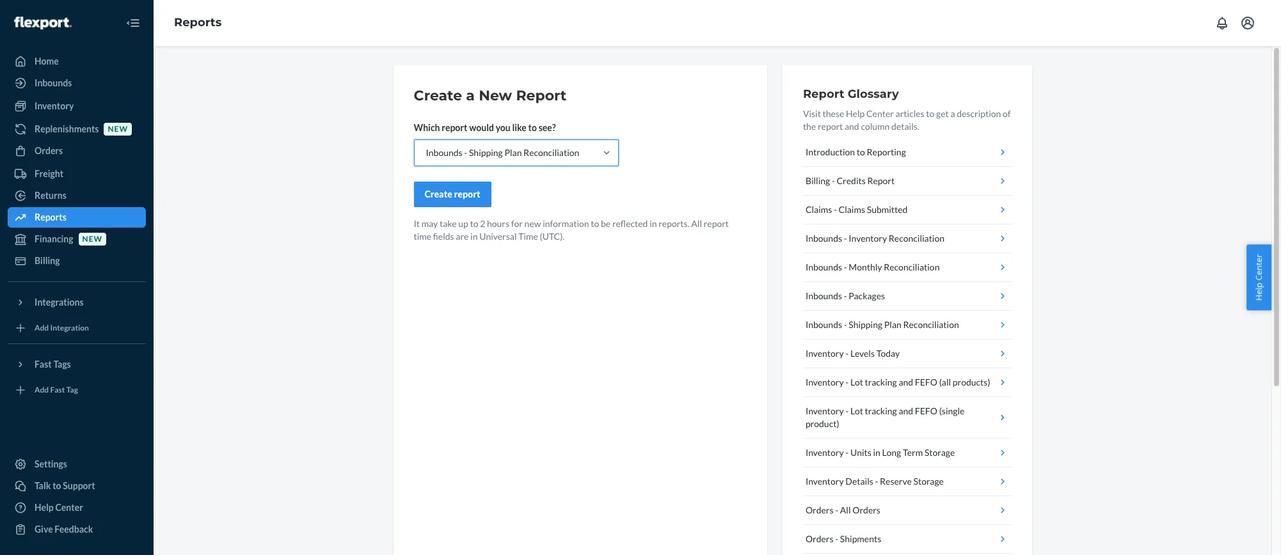Task type: locate. For each thing, give the bounding box(es) containing it.
0 horizontal spatial shipping
[[469, 147, 503, 158]]

1 horizontal spatial in
[[650, 218, 657, 229]]

inbounds down home
[[35, 77, 72, 88]]

1 vertical spatial and
[[899, 377, 914, 388]]

in inside inventory - units in long term storage "button"
[[874, 448, 881, 458]]

1 vertical spatial center
[[1254, 255, 1266, 281]]

a inside visit these help center articles to get a description of the report and column details.
[[951, 108, 956, 119]]

0 vertical spatial inbounds - shipping plan reconciliation
[[426, 147, 580, 158]]

create report button
[[414, 182, 491, 207]]

tracking inside "inventory - lot tracking and fefo (single product)"
[[865, 406, 898, 417]]

2 vertical spatial new
[[82, 235, 103, 244]]

0 horizontal spatial report
[[516, 87, 567, 104]]

fast
[[35, 359, 52, 370], [50, 386, 65, 395]]

new inside it may take up to 2 hours for new information to be reflected in reports. all report time fields are in universal time (utc).
[[525, 218, 541, 229]]

1 vertical spatial shipping
[[849, 320, 883, 330]]

- down claims - claims submitted
[[844, 233, 848, 244]]

0 vertical spatial in
[[650, 218, 657, 229]]

inbounds inside inbounds - packages 'button'
[[806, 291, 843, 302]]

1 vertical spatial storage
[[914, 476, 944, 487]]

new
[[108, 124, 128, 134], [525, 218, 541, 229], [82, 235, 103, 244]]

create for create a new report
[[414, 87, 462, 104]]

0 vertical spatial all
[[692, 218, 702, 229]]

plan inside 'button'
[[885, 320, 902, 330]]

2 horizontal spatial help
[[1254, 283, 1266, 301]]

- down billing - credits report
[[834, 204, 837, 215]]

- up inventory - units in long term storage
[[846, 406, 849, 417]]

inventory up product)
[[806, 406, 844, 417]]

1 vertical spatial fefo
[[916, 406, 938, 417]]

fefo inside "inventory - lot tracking and fefo (single product)"
[[916, 406, 938, 417]]

lot down inventory - levels today
[[851, 377, 864, 388]]

billing - credits report button
[[804, 167, 1012, 196]]

in left long
[[874, 448, 881, 458]]

0 horizontal spatial reports link
[[8, 207, 146, 228]]

inbounds down inbounds - packages
[[806, 320, 843, 330]]

lot up units
[[851, 406, 864, 417]]

inbounds - shipping plan reconciliation inside 'button'
[[806, 320, 960, 330]]

which
[[414, 122, 440, 133]]

1 horizontal spatial a
[[951, 108, 956, 119]]

- up orders - shipments
[[836, 505, 839, 516]]

1 vertical spatial inbounds - shipping plan reconciliation
[[806, 320, 960, 330]]

2 vertical spatial center
[[55, 503, 83, 514]]

- down inventory - levels today
[[846, 377, 849, 388]]

2 claims from the left
[[839, 204, 866, 215]]

fefo left (single
[[916, 406, 938, 417]]

all inside it may take up to 2 hours for new information to be reflected in reports. all report time fields are in universal time (utc).
[[692, 218, 702, 229]]

inventory left levels
[[806, 348, 844, 359]]

orders inside orders - shipments button
[[806, 534, 834, 545]]

0 vertical spatial add
[[35, 324, 49, 333]]

inbounds for inbounds - monthly reconciliation button
[[806, 262, 843, 273]]

introduction to reporting button
[[804, 138, 1012, 167]]

lot
[[851, 377, 864, 388], [851, 406, 864, 417]]

1 vertical spatial create
[[425, 189, 453, 200]]

0 vertical spatial fefo
[[916, 377, 938, 388]]

storage right term
[[925, 448, 956, 458]]

billing down introduction
[[806, 175, 831, 186]]

storage inside button
[[914, 476, 944, 487]]

inventory - lot tracking and fefo (all products) button
[[804, 369, 1012, 398]]

a left the new
[[466, 87, 475, 104]]

orders - shipments
[[806, 534, 882, 545]]

time
[[414, 231, 432, 242]]

to left get
[[927, 108, 935, 119]]

reconciliation inside 'button'
[[904, 320, 960, 330]]

all
[[692, 218, 702, 229], [841, 505, 851, 516]]

inbounds link
[[8, 73, 146, 93]]

1 horizontal spatial report
[[804, 87, 845, 101]]

- inside orders - shipments button
[[836, 534, 839, 545]]

inbounds - shipping plan reconciliation down the you
[[426, 147, 580, 158]]

1 vertical spatial in
[[471, 231, 478, 242]]

1 horizontal spatial center
[[867, 108, 894, 119]]

- inside "inventory - lot tracking and fefo (single product)"
[[846, 406, 849, 417]]

may
[[422, 218, 438, 229]]

0 vertical spatial lot
[[851, 377, 864, 388]]

visit these help center articles to get a description of the report and column details.
[[804, 108, 1011, 132]]

1 horizontal spatial all
[[841, 505, 851, 516]]

- left credits
[[832, 175, 835, 186]]

- inside billing - credits report button
[[832, 175, 835, 186]]

a right get
[[951, 108, 956, 119]]

1 horizontal spatial help
[[847, 108, 865, 119]]

shipping
[[469, 147, 503, 158], [849, 320, 883, 330]]

and left column
[[845, 121, 860, 132]]

inventory up orders - all orders
[[806, 476, 844, 487]]

home
[[35, 56, 59, 67]]

1 vertical spatial plan
[[885, 320, 902, 330]]

tracking down inventory - lot tracking and fefo (all products)
[[865, 406, 898, 417]]

inventory down inventory - levels today
[[806, 377, 844, 388]]

- inside inventory - lot tracking and fefo (all products) button
[[846, 377, 849, 388]]

integration
[[50, 324, 89, 333]]

2 tracking from the top
[[865, 406, 898, 417]]

- down inbounds - packages
[[844, 320, 848, 330]]

storage
[[925, 448, 956, 458], [914, 476, 944, 487]]

0 vertical spatial and
[[845, 121, 860, 132]]

claims - claims submitted
[[806, 204, 908, 215]]

- left shipments
[[836, 534, 839, 545]]

orders down orders - all orders
[[806, 534, 834, 545]]

introduction to reporting
[[806, 147, 907, 158]]

fefo left '(all'
[[916, 377, 938, 388]]

0 vertical spatial billing
[[806, 175, 831, 186]]

inbounds inside inbounds link
[[35, 77, 72, 88]]

1 horizontal spatial plan
[[885, 320, 902, 330]]

are
[[456, 231, 469, 242]]

billing
[[806, 175, 831, 186], [35, 255, 60, 266]]

0 vertical spatial new
[[108, 124, 128, 134]]

reconciliation down inbounds - packages 'button'
[[904, 320, 960, 330]]

1 vertical spatial add
[[35, 386, 49, 395]]

inbounds left packages
[[806, 291, 843, 302]]

inbounds - monthly reconciliation
[[806, 262, 940, 273]]

plan down like on the top of page
[[505, 147, 522, 158]]

plan up today
[[885, 320, 902, 330]]

add down fast tags
[[35, 386, 49, 395]]

orders link
[[8, 141, 146, 161]]

new up billing link
[[82, 235, 103, 244]]

1 fefo from the top
[[916, 377, 938, 388]]

- for inventory - lot tracking and fefo (all products) button
[[846, 377, 849, 388]]

orders up freight
[[35, 145, 63, 156]]

inventory inside "inventory - lot tracking and fefo (single product)"
[[806, 406, 844, 417]]

- for the inbounds - shipping plan reconciliation 'button'
[[844, 320, 848, 330]]

freight
[[35, 168, 63, 179]]

inventory for inventory - units in long term storage
[[806, 448, 844, 458]]

1 add from the top
[[35, 324, 49, 333]]

0 vertical spatial help
[[847, 108, 865, 119]]

1 lot from the top
[[851, 377, 864, 388]]

fast tags button
[[8, 355, 146, 375]]

integrations button
[[8, 293, 146, 313]]

inbounds - monthly reconciliation button
[[804, 254, 1012, 282]]

all inside orders - all orders button
[[841, 505, 851, 516]]

it
[[414, 218, 420, 229]]

0 horizontal spatial in
[[471, 231, 478, 242]]

0 horizontal spatial help
[[35, 503, 54, 514]]

- inside inbounds - inventory reconciliation button
[[844, 233, 848, 244]]

shipping inside 'button'
[[849, 320, 883, 330]]

in right are
[[471, 231, 478, 242]]

to inside visit these help center articles to get a description of the report and column details.
[[927, 108, 935, 119]]

storage inside "button"
[[925, 448, 956, 458]]

- left 'monthly'
[[844, 262, 848, 273]]

all up orders - shipments
[[841, 505, 851, 516]]

fast left tag at bottom left
[[50, 386, 65, 395]]

billing down financing at top left
[[35, 255, 60, 266]]

inventory for inventory - lot tracking and fefo (single product)
[[806, 406, 844, 417]]

inbounds - inventory reconciliation button
[[804, 225, 1012, 254]]

2 horizontal spatial new
[[525, 218, 541, 229]]

2 vertical spatial in
[[874, 448, 881, 458]]

inventory for inventory
[[35, 101, 74, 111]]

- inside the inbounds - shipping plan reconciliation 'button'
[[844, 320, 848, 330]]

0 vertical spatial create
[[414, 87, 462, 104]]

- inside inbounds - monthly reconciliation button
[[844, 262, 848, 273]]

1 vertical spatial help center
[[35, 503, 83, 514]]

inbounds down claims - claims submitted
[[806, 233, 843, 244]]

- inside "claims - claims submitted" button
[[834, 204, 837, 215]]

term
[[903, 448, 923, 458]]

- for inbounds - packages 'button'
[[844, 291, 848, 302]]

0 horizontal spatial billing
[[35, 255, 60, 266]]

1 horizontal spatial inbounds - shipping plan reconciliation
[[806, 320, 960, 330]]

center inside visit these help center articles to get a description of the report and column details.
[[867, 108, 894, 119]]

inbounds - shipping plan reconciliation
[[426, 147, 580, 158], [806, 320, 960, 330]]

2 fefo from the top
[[916, 406, 938, 417]]

1 vertical spatial billing
[[35, 255, 60, 266]]

1 horizontal spatial shipping
[[849, 320, 883, 330]]

0 vertical spatial center
[[867, 108, 894, 119]]

- inside inventory - units in long term storage "button"
[[846, 448, 849, 458]]

orders for orders - all orders
[[806, 505, 834, 516]]

0 horizontal spatial claims
[[806, 204, 833, 215]]

billing for billing - credits report
[[806, 175, 831, 186]]

0 horizontal spatial a
[[466, 87, 475, 104]]

1 horizontal spatial help center
[[1254, 255, 1266, 301]]

lot inside "inventory - lot tracking and fefo (single product)"
[[851, 406, 864, 417]]

reconciliation
[[524, 147, 580, 158], [889, 233, 945, 244], [884, 262, 940, 273], [904, 320, 960, 330]]

inbounds - shipping plan reconciliation up today
[[806, 320, 960, 330]]

details.
[[892, 121, 920, 132]]

billing for billing
[[35, 255, 60, 266]]

give feedback button
[[8, 520, 146, 540]]

report inside visit these help center articles to get a description of the report and column details.
[[818, 121, 843, 132]]

0 vertical spatial a
[[466, 87, 475, 104]]

report right reports.
[[704, 218, 729, 229]]

new for financing
[[82, 235, 103, 244]]

support
[[63, 481, 95, 492]]

inventory details - reserve storage
[[806, 476, 944, 487]]

2 horizontal spatial center
[[1254, 255, 1266, 281]]

reporting
[[867, 147, 907, 158]]

- left units
[[846, 448, 849, 458]]

inventory for inventory - levels today
[[806, 348, 844, 359]]

talk to support button
[[8, 476, 146, 497]]

claims
[[806, 204, 833, 215], [839, 204, 866, 215]]

all right reports.
[[692, 218, 702, 229]]

2 lot from the top
[[851, 406, 864, 417]]

add left integration
[[35, 324, 49, 333]]

0 horizontal spatial all
[[692, 218, 702, 229]]

shipping down which report would you like to see?
[[469, 147, 503, 158]]

1 vertical spatial new
[[525, 218, 541, 229]]

help center
[[1254, 255, 1266, 301], [35, 503, 83, 514]]

2 horizontal spatial in
[[874, 448, 881, 458]]

orders inside orders 'link'
[[35, 145, 63, 156]]

inbounds inside inbounds - monthly reconciliation button
[[806, 262, 843, 273]]

fast left tags
[[35, 359, 52, 370]]

reserve
[[880, 476, 912, 487]]

and down inventory - lot tracking and fefo (all products) button
[[899, 406, 914, 417]]

today
[[877, 348, 900, 359]]

- for inventory - units in long term storage "button"
[[846, 448, 849, 458]]

1 vertical spatial lot
[[851, 406, 864, 417]]

storage right reserve
[[914, 476, 944, 487]]

1 horizontal spatial reports link
[[174, 15, 222, 30]]

report down these
[[818, 121, 843, 132]]

inbounds inside the inbounds - shipping plan reconciliation 'button'
[[806, 320, 843, 330]]

1 vertical spatial all
[[841, 505, 851, 516]]

report for create a new report
[[516, 87, 567, 104]]

2 vertical spatial and
[[899, 406, 914, 417]]

home link
[[8, 51, 146, 72]]

create up may
[[425, 189, 453, 200]]

inventory down product)
[[806, 448, 844, 458]]

0 horizontal spatial plan
[[505, 147, 522, 158]]

- inside orders - all orders button
[[836, 505, 839, 516]]

1 vertical spatial reports
[[35, 212, 66, 223]]

fast inside dropdown button
[[35, 359, 52, 370]]

settings link
[[8, 455, 146, 475]]

1 horizontal spatial claims
[[839, 204, 866, 215]]

-
[[464, 147, 468, 158], [832, 175, 835, 186], [834, 204, 837, 215], [844, 233, 848, 244], [844, 262, 848, 273], [844, 291, 848, 302], [844, 320, 848, 330], [846, 348, 849, 359], [846, 377, 849, 388], [846, 406, 849, 417], [846, 448, 849, 458], [876, 476, 879, 487], [836, 505, 839, 516], [836, 534, 839, 545]]

- left packages
[[844, 291, 848, 302]]

0 vertical spatial help center
[[1254, 255, 1266, 301]]

0 vertical spatial storage
[[925, 448, 956, 458]]

talk
[[35, 481, 51, 492]]

- for inbounds - monthly reconciliation button
[[844, 262, 848, 273]]

settings
[[35, 459, 67, 470]]

1 vertical spatial tracking
[[865, 406, 898, 417]]

billing inside button
[[806, 175, 831, 186]]

new up orders 'link'
[[108, 124, 128, 134]]

you
[[496, 122, 511, 133]]

2
[[480, 218, 486, 229]]

tracking down today
[[865, 377, 898, 388]]

claims down credits
[[839, 204, 866, 215]]

1 vertical spatial reports link
[[8, 207, 146, 228]]

reports
[[174, 15, 222, 30], [35, 212, 66, 223]]

report inside button
[[868, 175, 895, 186]]

1 vertical spatial a
[[951, 108, 956, 119]]

- inside inventory details - reserve storage button
[[876, 476, 879, 487]]

1 horizontal spatial billing
[[806, 175, 831, 186]]

report for billing - credits report
[[868, 175, 895, 186]]

and inside inventory - lot tracking and fefo (all products) button
[[899, 377, 914, 388]]

0 horizontal spatial inbounds - shipping plan reconciliation
[[426, 147, 580, 158]]

inbounds up inbounds - packages
[[806, 262, 843, 273]]

and for inventory - lot tracking and fefo (single product)
[[899, 406, 914, 417]]

report down reporting
[[868, 175, 895, 186]]

1 tracking from the top
[[865, 377, 898, 388]]

to left be
[[591, 218, 600, 229]]

0 horizontal spatial reports
[[35, 212, 66, 223]]

new up time
[[525, 218, 541, 229]]

2 add from the top
[[35, 386, 49, 395]]

create up which
[[414, 87, 462, 104]]

0 vertical spatial fast
[[35, 359, 52, 370]]

information
[[543, 218, 589, 229]]

integrations
[[35, 297, 84, 308]]

inbounds down which
[[426, 147, 463, 158]]

and down inventory - levels today button
[[899, 377, 914, 388]]

inventory link
[[8, 96, 146, 117]]

2 horizontal spatial report
[[868, 175, 895, 186]]

- inside inbounds - packages 'button'
[[844, 291, 848, 302]]

inventory inside "button"
[[806, 448, 844, 458]]

to
[[927, 108, 935, 119], [529, 122, 537, 133], [857, 147, 866, 158], [470, 218, 479, 229], [591, 218, 600, 229], [53, 481, 61, 492]]

orders up orders - shipments
[[806, 505, 834, 516]]

a
[[466, 87, 475, 104], [951, 108, 956, 119]]

to right like on the top of page
[[529, 122, 537, 133]]

reports link
[[174, 15, 222, 30], [8, 207, 146, 228]]

- left levels
[[846, 348, 849, 359]]

- right details
[[876, 476, 879, 487]]

fefo
[[916, 377, 938, 388], [916, 406, 938, 417]]

lot for inventory - lot tracking and fefo (single product)
[[851, 406, 864, 417]]

0 vertical spatial reports
[[174, 15, 222, 30]]

1 vertical spatial help
[[1254, 283, 1266, 301]]

report up up at the top left of the page
[[454, 189, 481, 200]]

0 vertical spatial tracking
[[865, 377, 898, 388]]

in left reports.
[[650, 218, 657, 229]]

create inside create report button
[[425, 189, 453, 200]]

close navigation image
[[126, 15, 141, 31]]

report up these
[[804, 87, 845, 101]]

help center button
[[1248, 245, 1272, 311]]

submitted
[[867, 204, 908, 215]]

inventory up replenishments
[[35, 101, 74, 111]]

report up see?
[[516, 87, 567, 104]]

create for create report
[[425, 189, 453, 200]]

add fast tag
[[35, 386, 78, 395]]

shipping down packages
[[849, 320, 883, 330]]

0 horizontal spatial new
[[82, 235, 103, 244]]

and inside "inventory - lot tracking and fefo (single product)"
[[899, 406, 914, 417]]

- inside inventory - levels today button
[[846, 348, 849, 359]]

1 horizontal spatial new
[[108, 124, 128, 134]]

claims down billing - credits report
[[806, 204, 833, 215]]

inbounds inside inbounds - inventory reconciliation button
[[806, 233, 843, 244]]



Task type: vqa. For each thing, say whether or not it's contained in the screenshot.
the Inventory inside Inbounds - Inventory Reconciliation button
yes



Task type: describe. For each thing, give the bounding box(es) containing it.
(single
[[940, 406, 965, 417]]

- for orders - all orders button
[[836, 505, 839, 516]]

inbounds - shipping plan reconciliation button
[[804, 311, 1012, 340]]

orders up shipments
[[853, 505, 881, 516]]

add integration
[[35, 324, 89, 333]]

column
[[861, 121, 890, 132]]

report inside it may take up to 2 hours for new information to be reflected in reports. all report time fields are in universal time (utc).
[[704, 218, 729, 229]]

universal
[[480, 231, 517, 242]]

inventory - lot tracking and fefo (single product) button
[[804, 398, 1012, 439]]

returns link
[[8, 186, 146, 206]]

shipments
[[841, 534, 882, 545]]

claims - claims submitted button
[[804, 196, 1012, 225]]

give
[[35, 524, 53, 535]]

tracking for (all
[[865, 377, 898, 388]]

of
[[1003, 108, 1011, 119]]

feedback
[[55, 524, 93, 535]]

long
[[883, 448, 902, 458]]

lot for inventory - lot tracking and fefo (all products)
[[851, 377, 864, 388]]

be
[[601, 218, 611, 229]]

articles
[[896, 108, 925, 119]]

inventory - lot tracking and fefo (all products)
[[806, 377, 991, 388]]

help inside button
[[1254, 283, 1266, 301]]

orders - all orders
[[806, 505, 881, 516]]

open notifications image
[[1215, 15, 1231, 31]]

credits
[[837, 175, 866, 186]]

for
[[511, 218, 523, 229]]

add for add fast tag
[[35, 386, 49, 395]]

tag
[[66, 386, 78, 395]]

- for inventory - levels today button
[[846, 348, 849, 359]]

replenishments
[[35, 124, 99, 134]]

1 vertical spatial fast
[[50, 386, 65, 395]]

reconciliation down inbounds - inventory reconciliation button on the right top
[[884, 262, 940, 273]]

reports.
[[659, 218, 690, 229]]

add fast tag link
[[8, 380, 146, 401]]

billing link
[[8, 251, 146, 271]]

details
[[846, 476, 874, 487]]

new
[[479, 87, 512, 104]]

orders - shipments button
[[804, 526, 1012, 555]]

get
[[937, 108, 949, 119]]

inventory - levels today button
[[804, 340, 1012, 369]]

create report
[[425, 189, 481, 200]]

1 horizontal spatial reports
[[174, 15, 222, 30]]

reconciliation down "claims - claims submitted" button
[[889, 233, 945, 244]]

inbounds for inbounds - inventory reconciliation button on the right top
[[806, 233, 843, 244]]

fast tags
[[35, 359, 71, 370]]

report inside button
[[454, 189, 481, 200]]

0 vertical spatial plan
[[505, 147, 522, 158]]

levels
[[851, 348, 875, 359]]

hours
[[487, 218, 510, 229]]

- for inbounds - inventory reconciliation button on the right top
[[844, 233, 848, 244]]

- for orders - shipments button
[[836, 534, 839, 545]]

reconciliation down see?
[[524, 147, 580, 158]]

new for replenishments
[[108, 124, 128, 134]]

see?
[[539, 122, 556, 133]]

tracking for (single
[[865, 406, 898, 417]]

would
[[469, 122, 494, 133]]

financing
[[35, 234, 73, 245]]

up
[[459, 218, 469, 229]]

description
[[957, 108, 1002, 119]]

create a new report
[[414, 87, 567, 104]]

1 claims from the left
[[806, 204, 833, 215]]

inbounds - packages
[[806, 291, 886, 302]]

and for inventory - lot tracking and fefo (all products)
[[899, 377, 914, 388]]

orders - all orders button
[[804, 497, 1012, 526]]

inventory up 'monthly'
[[849, 233, 888, 244]]

give feedback
[[35, 524, 93, 535]]

inventory - units in long term storage button
[[804, 439, 1012, 468]]

orders for orders - shipments
[[806, 534, 834, 545]]

orders for orders
[[35, 145, 63, 156]]

inbounds - inventory reconciliation
[[806, 233, 945, 244]]

add for add integration
[[35, 324, 49, 333]]

help inside visit these help center articles to get a description of the report and column details.
[[847, 108, 865, 119]]

to right talk
[[53, 481, 61, 492]]

- down which report would you like to see?
[[464, 147, 468, 158]]

inbounds - packages button
[[804, 282, 1012, 311]]

help center inside button
[[1254, 255, 1266, 301]]

take
[[440, 218, 457, 229]]

these
[[823, 108, 845, 119]]

time
[[519, 231, 538, 242]]

products)
[[953, 377, 991, 388]]

monthly
[[849, 262, 883, 273]]

(utc).
[[540, 231, 565, 242]]

talk to support
[[35, 481, 95, 492]]

(all
[[940, 377, 952, 388]]

inventory - levels today
[[806, 348, 900, 359]]

returns
[[35, 190, 66, 201]]

open account menu image
[[1241, 15, 1256, 31]]

center inside button
[[1254, 255, 1266, 281]]

product)
[[806, 419, 840, 430]]

inbounds for inbounds - packages 'button'
[[806, 291, 843, 302]]

glossary
[[848, 87, 899, 101]]

0 horizontal spatial help center
[[35, 503, 83, 514]]

0 vertical spatial reports link
[[174, 15, 222, 30]]

visit
[[804, 108, 821, 119]]

0 horizontal spatial center
[[55, 503, 83, 514]]

to left 2
[[470, 218, 479, 229]]

billing - credits report
[[806, 175, 895, 186]]

inventory - units in long term storage
[[806, 448, 956, 458]]

flexport logo image
[[14, 16, 72, 29]]

like
[[513, 122, 527, 133]]

the
[[804, 121, 817, 132]]

fefo for (single
[[916, 406, 938, 417]]

- for inventory - lot tracking and fefo (single product) button
[[846, 406, 849, 417]]

2 vertical spatial help
[[35, 503, 54, 514]]

freight link
[[8, 164, 146, 184]]

units
[[851, 448, 872, 458]]

tags
[[53, 359, 71, 370]]

report left would on the top left of the page
[[442, 122, 468, 133]]

fefo for (all
[[916, 377, 938, 388]]

report glossary
[[804, 87, 899, 101]]

and inside visit these help center articles to get a description of the report and column details.
[[845, 121, 860, 132]]

inventory details - reserve storage button
[[804, 468, 1012, 497]]

inventory for inventory details - reserve storage
[[806, 476, 844, 487]]

- for "claims - claims submitted" button
[[834, 204, 837, 215]]

introduction
[[806, 147, 856, 158]]

- for billing - credits report button
[[832, 175, 835, 186]]

inventory - lot tracking and fefo (single product)
[[806, 406, 965, 430]]

0 vertical spatial shipping
[[469, 147, 503, 158]]

inventory for inventory - lot tracking and fefo (all products)
[[806, 377, 844, 388]]

to left reporting
[[857, 147, 866, 158]]

which report would you like to see?
[[414, 122, 556, 133]]

inbounds for the inbounds - shipping plan reconciliation 'button'
[[806, 320, 843, 330]]



